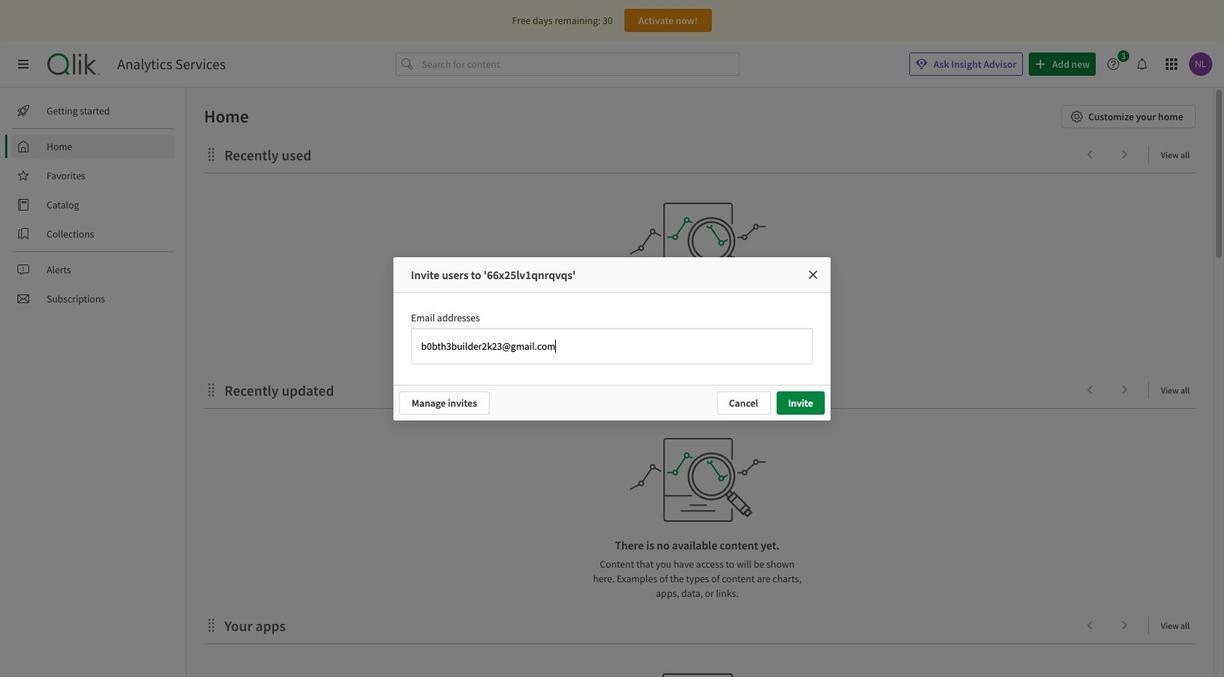 Task type: locate. For each thing, give the bounding box(es) containing it.
dialog
[[394, 257, 831, 420]]

move collection image
[[204, 147, 219, 161], [204, 618, 219, 632]]

None text field
[[420, 336, 805, 355]]

0 vertical spatial move collection image
[[204, 147, 219, 161]]

main content
[[181, 87, 1225, 677]]

1 vertical spatial move collection image
[[204, 618, 219, 632]]



Task type: describe. For each thing, give the bounding box(es) containing it.
analytics services element
[[117, 55, 226, 73]]

close sidebar menu image
[[17, 58, 29, 70]]

move collection image
[[204, 382, 219, 397]]

navigation pane element
[[0, 93, 186, 316]]



Task type: vqa. For each thing, say whether or not it's contained in the screenshot.
'Close sidebar menu' image
yes



